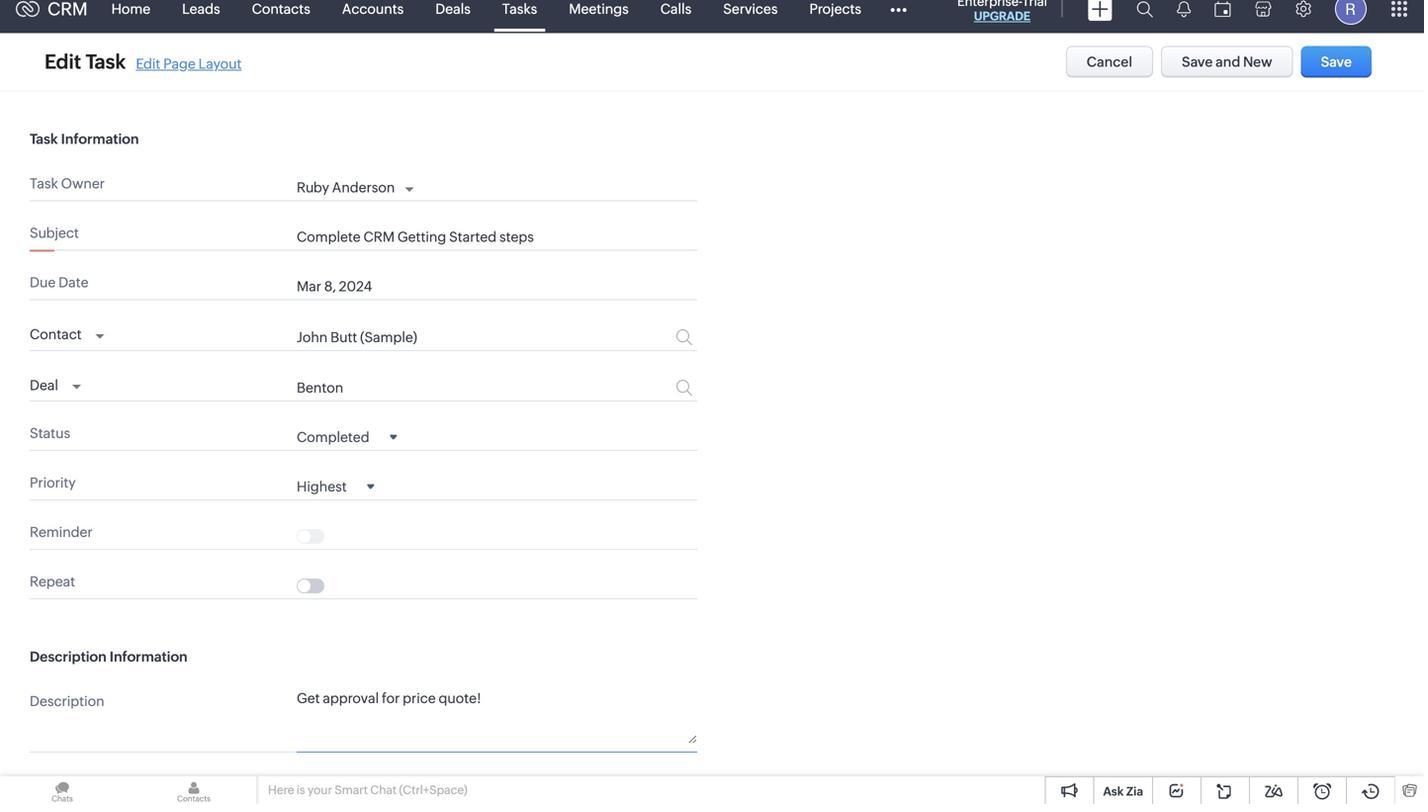 Task type: describe. For each thing, give the bounding box(es) containing it.
projects link
[[794, 0, 878, 33]]

zia
[[1127, 785, 1144, 798]]

priority
[[30, 475, 76, 491]]

services
[[723, 1, 778, 17]]

Contact field
[[30, 321, 104, 345]]

contacts
[[252, 1, 310, 17]]

date
[[58, 275, 88, 290]]

meetings
[[569, 1, 629, 17]]

due
[[30, 275, 56, 290]]

0 horizontal spatial edit
[[45, 50, 81, 73]]

information for task information
[[61, 131, 139, 147]]

contacts image
[[132, 777, 256, 804]]

layout
[[198, 56, 242, 72]]

search element
[[1125, 0, 1165, 33]]

subject
[[30, 225, 79, 241]]

Other Modules field
[[878, 0, 920, 25]]

search image
[[1137, 0, 1153, 17]]

smart
[[335, 783, 368, 797]]

leads link
[[166, 0, 236, 33]]

chats image
[[0, 777, 125, 804]]

deal
[[30, 377, 58, 393]]

Completed field
[[297, 428, 397, 445]]

task information
[[30, 131, 139, 147]]

calendar image
[[1215, 1, 1232, 17]]

chat
[[370, 783, 397, 797]]

leads
[[182, 1, 220, 17]]

page
[[163, 56, 196, 72]]

accounts link
[[326, 0, 420, 33]]

ask
[[1103, 785, 1124, 798]]

information for description information
[[110, 649, 188, 665]]

profile element
[[1324, 0, 1379, 33]]

create menu image
[[1088, 0, 1113, 21]]

anderson
[[332, 180, 395, 195]]

due date
[[30, 275, 88, 290]]

profile image
[[1335, 0, 1367, 25]]

completed
[[297, 430, 370, 445]]

Highest field
[[297, 478, 375, 495]]

task for task owner
[[30, 176, 58, 191]]

tasks link
[[487, 0, 553, 33]]

edit inside edit task edit page layout
[[136, 56, 161, 72]]

edit page layout link
[[136, 56, 242, 72]]

ruby anderson
[[297, 180, 395, 195]]

is
[[297, 783, 305, 797]]

description information
[[30, 649, 188, 665]]



Task type: locate. For each thing, give the bounding box(es) containing it.
edit
[[45, 50, 81, 73], [136, 56, 161, 72]]

repeat
[[30, 574, 75, 590]]

description down repeat
[[30, 649, 107, 665]]

logo image
[[16, 1, 40, 17]]

meetings link
[[553, 0, 645, 33]]

task for task information
[[30, 131, 58, 147]]

ask zia
[[1103, 785, 1144, 798]]

create menu element
[[1076, 0, 1125, 33]]

reminder
[[30, 524, 93, 540]]

status
[[30, 426, 70, 441]]

Get approval for price quote text field
[[297, 690, 697, 744]]

1 description from the top
[[30, 649, 107, 665]]

contact
[[30, 327, 82, 342]]

task owner
[[30, 176, 105, 191]]

deals link
[[420, 0, 487, 33]]

None button
[[1066, 46, 1153, 78], [1161, 46, 1294, 78], [1301, 46, 1372, 78], [1066, 46, 1153, 78], [1161, 46, 1294, 78], [1301, 46, 1372, 78]]

information
[[61, 131, 139, 147], [110, 649, 188, 665]]

1 vertical spatial description
[[30, 694, 104, 709]]

deals
[[436, 1, 471, 17]]

1 horizontal spatial edit
[[136, 56, 161, 72]]

accounts
[[342, 1, 404, 17]]

Deal field
[[30, 372, 81, 396]]

description for description information
[[30, 649, 107, 665]]

here
[[268, 783, 294, 797]]

contacts link
[[236, 0, 326, 33]]

services link
[[708, 0, 794, 33]]

here is your smart chat (ctrl+space)
[[268, 783, 468, 797]]

task up 'task owner'
[[30, 131, 58, 147]]

(ctrl+space)
[[399, 783, 468, 797]]

1 vertical spatial task
[[30, 131, 58, 147]]

edit task edit page layout
[[45, 50, 242, 73]]

description
[[30, 649, 107, 665], [30, 694, 104, 709]]

ruby
[[297, 180, 329, 195]]

1 vertical spatial information
[[110, 649, 188, 665]]

your
[[308, 783, 332, 797]]

upgrade
[[974, 9, 1031, 23]]

0 vertical spatial task
[[86, 50, 126, 73]]

home link
[[96, 0, 166, 33]]

0 vertical spatial information
[[61, 131, 139, 147]]

calls
[[661, 1, 692, 17]]

highest
[[297, 479, 347, 495]]

0 vertical spatial description
[[30, 649, 107, 665]]

task
[[86, 50, 126, 73], [30, 131, 58, 147], [30, 176, 58, 191]]

description for description
[[30, 694, 104, 709]]

task down home link
[[86, 50, 126, 73]]

description down description information
[[30, 694, 104, 709]]

signals image
[[1177, 0, 1191, 17]]

edit up the task information
[[45, 50, 81, 73]]

2 description from the top
[[30, 694, 104, 709]]

signals element
[[1165, 0, 1203, 33]]

2 vertical spatial task
[[30, 176, 58, 191]]

calls link
[[645, 0, 708, 33]]

home
[[111, 1, 150, 17]]

tasks
[[502, 1, 537, 17]]

mmm d, yyyy text field
[[297, 278, 637, 294]]

None text field
[[297, 329, 605, 345], [297, 380, 605, 396], [297, 329, 605, 345], [297, 380, 605, 396]]

owner
[[61, 176, 105, 191]]

edit left page
[[136, 56, 161, 72]]

projects
[[810, 1, 862, 17]]

task left owner
[[30, 176, 58, 191]]

None text field
[[297, 229, 697, 245]]



Task type: vqa. For each thing, say whether or not it's contained in the screenshot.
Calls
yes



